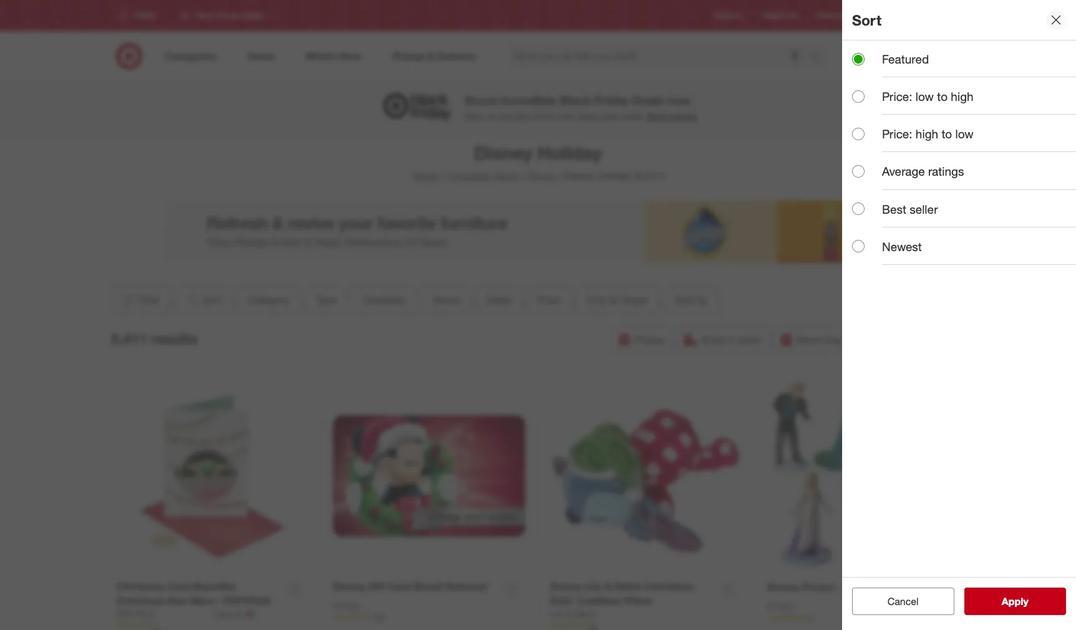 Task type: describe. For each thing, give the bounding box(es) containing it.
search
[[805, 51, 835, 63]]

sold by
[[674, 294, 708, 306]]

& inside disney lilo & stitch christmas kids' cuddleez pillow
[[605, 581, 612, 593]]

type button
[[305, 286, 347, 314]]

756
[[372, 613, 384, 623]]

1 vertical spatial holiday
[[598, 170, 631, 182]]

deals inside score incredible black friday deals now save on top gifts & find new deals each week. start saving
[[632, 93, 664, 108]]

target circle
[[868, 11, 910, 20]]

delivery
[[845, 334, 881, 346]]

only at target
[[586, 294, 648, 306]]

disney gift card (email delivery) link
[[333, 580, 487, 595]]

start
[[647, 111, 668, 122]]

brand button
[[422, 286, 471, 314]]

(email
[[414, 581, 443, 593]]

filter button
[[111, 286, 170, 314]]

registry
[[715, 11, 743, 20]]

apply button
[[964, 588, 1067, 616]]

store
[[738, 334, 761, 346]]

redcard link
[[818, 10, 848, 21]]

category
[[248, 294, 289, 306]]

1 vertical spatial high
[[916, 127, 939, 141]]

friday
[[595, 93, 629, 108]]

2 horizontal spatial target
[[868, 11, 888, 20]]

papyrus link
[[116, 609, 213, 621]]

¬
[[246, 609, 254, 621]]

0 horizontal spatial low
[[916, 89, 934, 104]]

price
[[537, 294, 560, 306]]

What can we help you find? suggestions appear below search field
[[506, 42, 813, 70]]

pickup button
[[611, 326, 673, 354]]

target circle link
[[868, 10, 910, 21]]

sold
[[674, 294, 695, 306]]

cuddleez
[[577, 595, 621, 608]]

type
[[315, 294, 337, 306]]

newest
[[882, 239, 922, 254]]

circle
[[890, 11, 910, 20]]

same day delivery button
[[774, 326, 889, 354]]

papyrus inside the christmas card beautiful christmas star wars - papyrus
[[223, 595, 270, 608]]

1 vertical spatial low
[[956, 127, 974, 141]]

only
[[586, 294, 607, 306]]

featured
[[882, 52, 929, 66]]

disney lilo & stitch christmas kids' cuddleez pillow
[[550, 581, 694, 608]]

17 link
[[768, 613, 960, 624]]

score
[[465, 93, 498, 108]]

cancel button
[[852, 588, 955, 616]]

shop in store
[[701, 334, 761, 346]]

1 vertical spatial frozen
[[768, 602, 794, 612]]

same day delivery
[[797, 334, 881, 346]]

results
[[151, 330, 198, 347]]

756 link
[[333, 613, 525, 624]]

redcard
[[818, 11, 848, 20]]

pillow
[[624, 595, 653, 608]]

filter
[[138, 294, 160, 306]]

price: for price: low to high
[[882, 89, 913, 104]]

character inside disney holiday target / character shop / disney / disney holiday (5,411)
[[448, 170, 492, 182]]

0 vertical spatial disney link
[[526, 170, 557, 182]]

new at ¬
[[216, 609, 254, 621]]

lilo & stitch
[[550, 610, 597, 620]]

christmas card beautiful christmas star wars - papyrus link
[[116, 580, 279, 609]]

sort dialog
[[842, 0, 1077, 631]]

sort inside dialog
[[852, 11, 882, 28]]

& inside score incredible black friday deals now save on top gifts & find new deals each week. start saving
[[533, 111, 539, 122]]

lilo inside lilo & stitch link
[[550, 610, 564, 620]]

target for holiday
[[412, 170, 439, 182]]

sort button
[[174, 286, 232, 314]]

(5,411)
[[634, 170, 665, 182]]

disney gift card (email delivery)
[[333, 581, 487, 593]]

now
[[668, 93, 691, 108]]

price: for price: high to low
[[882, 127, 913, 141]]

ad
[[789, 11, 798, 20]]

disney frozen - disney store link
[[768, 581, 904, 595]]

saving
[[670, 111, 697, 122]]

1 horizontal spatial high
[[951, 89, 974, 104]]

3 / from the left
[[559, 170, 562, 182]]

weekly ad link
[[763, 10, 798, 21]]

0 vertical spatial frozen
[[802, 582, 834, 594]]

5,411
[[111, 330, 147, 347]]

target link
[[412, 170, 439, 182]]

cancel
[[888, 596, 919, 608]]

1 horizontal spatial -
[[837, 582, 841, 594]]

gifts
[[514, 111, 531, 122]]

beautiful
[[193, 581, 236, 593]]

best seller
[[882, 202, 938, 216]]

only at target button
[[576, 286, 659, 314]]

score incredible black friday deals now save on top gifts & find new deals each week. start saving
[[465, 93, 697, 122]]

top
[[499, 111, 512, 122]]

sponsored
[[876, 264, 913, 273]]



Task type: locate. For each thing, give the bounding box(es) containing it.
christmas
[[116, 581, 165, 593], [645, 581, 694, 593], [116, 595, 165, 608]]

0 vertical spatial low
[[916, 89, 934, 104]]

papyrus up ¬ at the bottom left of the page
[[223, 595, 270, 608]]

character right type
[[363, 294, 407, 306]]

1 vertical spatial at
[[236, 610, 243, 620]]

0 horizontal spatial deals
[[486, 294, 511, 306]]

wars
[[190, 595, 214, 608]]

incredible
[[501, 93, 557, 108]]

1 horizontal spatial sort
[[852, 11, 882, 28]]

0 vertical spatial papyrus
[[223, 595, 270, 608]]

1 vertical spatial &
[[605, 581, 612, 593]]

0 horizontal spatial papyrus
[[116, 610, 156, 620]]

disney holiday target / character shop / disney / disney holiday (5,411)
[[412, 142, 665, 182]]

0 horizontal spatial at
[[236, 610, 243, 620]]

disney frozen - disney store image
[[768, 381, 960, 574], [768, 381, 960, 574]]

0 vertical spatial stitch
[[615, 581, 642, 593]]

seller
[[910, 202, 938, 216]]

target left character shop link
[[412, 170, 439, 182]]

registry link
[[715, 10, 743, 21]]

ratings
[[929, 164, 964, 179]]

frozen link
[[768, 601, 794, 613]]

0 horizontal spatial stitch
[[575, 610, 597, 620]]

shop down top
[[494, 170, 518, 182]]

1 vertical spatial sort
[[203, 294, 222, 306]]

price: high to low
[[882, 127, 974, 141]]

stitch down cuddleez
[[575, 610, 597, 620]]

sort inside button
[[203, 294, 222, 306]]

lilo
[[585, 581, 602, 593], [550, 610, 564, 620]]

0 horizontal spatial target
[[412, 170, 439, 182]]

2 card from the left
[[388, 581, 411, 593]]

1 horizontal spatial card
[[388, 581, 411, 593]]

pickup
[[635, 334, 665, 346]]

1 horizontal spatial lilo
[[585, 581, 602, 593]]

& up cuddleez
[[605, 581, 612, 593]]

2 vertical spatial &
[[567, 610, 572, 620]]

& down kids'
[[567, 610, 572, 620]]

at right only
[[610, 294, 618, 306]]

sold by button
[[664, 286, 719, 314]]

1 / from the left
[[442, 170, 445, 182]]

papyrus
[[223, 595, 270, 608], [116, 610, 156, 620]]

1 card from the left
[[168, 581, 191, 593]]

target left circle
[[868, 11, 888, 20]]

new
[[558, 111, 574, 122]]

target right only
[[621, 294, 648, 306]]

1 vertical spatial lilo
[[550, 610, 564, 620]]

shop inside button
[[701, 334, 725, 346]]

17
[[806, 614, 815, 623]]

at for new
[[236, 610, 243, 620]]

0 vertical spatial shop
[[494, 170, 518, 182]]

1 horizontal spatial character
[[448, 170, 492, 182]]

to up "ratings"
[[942, 127, 952, 141]]

at left ¬ at the bottom left of the page
[[236, 610, 243, 620]]

1 horizontal spatial papyrus
[[223, 595, 270, 608]]

1 horizontal spatial low
[[956, 127, 974, 141]]

target inside disney holiday target / character shop / disney / disney holiday (5,411)
[[412, 170, 439, 182]]

1 vertical spatial -
[[217, 595, 221, 608]]

5,411 results
[[111, 330, 198, 347]]

deals left price button
[[486, 294, 511, 306]]

0 horizontal spatial shop
[[494, 170, 518, 182]]

to up price: high to low
[[938, 89, 948, 104]]

lilo up cuddleez
[[585, 581, 602, 593]]

sort left category
[[203, 294, 222, 306]]

character right target link
[[448, 170, 492, 182]]

0 horizontal spatial lilo
[[550, 610, 564, 620]]

0 vertical spatial target
[[868, 11, 888, 20]]

card inside the christmas card beautiful christmas star wars - papyrus
[[168, 581, 191, 593]]

1 vertical spatial stitch
[[575, 610, 597, 620]]

in
[[727, 334, 735, 346]]

0 vertical spatial holiday
[[538, 142, 602, 164]]

1 vertical spatial shop
[[701, 334, 725, 346]]

character
[[448, 170, 492, 182], [363, 294, 407, 306]]

0 vertical spatial lilo
[[585, 581, 602, 593]]

0 vertical spatial price:
[[882, 89, 913, 104]]

/ right target link
[[442, 170, 445, 182]]

disney frozen - disney store
[[768, 582, 904, 594]]

0 horizontal spatial -
[[217, 595, 221, 608]]

low up price: high to low
[[916, 89, 934, 104]]

card right "gift"
[[388, 581, 411, 593]]

frozen
[[802, 582, 834, 594], [768, 602, 794, 612]]

1 vertical spatial papyrus
[[116, 610, 156, 620]]

0 vertical spatial high
[[951, 89, 974, 104]]

christmas card beautiful christmas star wars - papyrus image
[[116, 381, 308, 573], [116, 381, 308, 573]]

weekly
[[763, 11, 787, 20]]

deals
[[577, 111, 598, 122]]

target
[[868, 11, 888, 20], [412, 170, 439, 182], [621, 294, 648, 306]]

0 vertical spatial &
[[533, 111, 539, 122]]

at inside the only at target button
[[610, 294, 618, 306]]

0 vertical spatial deals
[[632, 93, 664, 108]]

average
[[882, 164, 925, 179]]

0 horizontal spatial &
[[533, 111, 539, 122]]

price: down 'featured'
[[882, 89, 913, 104]]

0 horizontal spatial high
[[916, 127, 939, 141]]

same
[[797, 334, 823, 346]]

2 price: from the top
[[882, 127, 913, 141]]

stitch inside disney lilo & stitch christmas kids' cuddleez pillow
[[615, 581, 642, 593]]

high
[[951, 89, 974, 104], [916, 127, 939, 141]]

each
[[600, 111, 619, 122]]

character shop link
[[448, 170, 518, 182]]

1 horizontal spatial target
[[621, 294, 648, 306]]

disney link
[[526, 170, 557, 182], [333, 600, 360, 613]]

1 horizontal spatial deals
[[632, 93, 664, 108]]

0 horizontal spatial card
[[168, 581, 191, 593]]

0 horizontal spatial character
[[363, 294, 407, 306]]

gift
[[368, 581, 385, 593]]

character button
[[352, 286, 417, 314]]

card up star
[[168, 581, 191, 593]]

1 horizontal spatial disney link
[[526, 170, 557, 182]]

0 vertical spatial character
[[448, 170, 492, 182]]

- inside the christmas card beautiful christmas star wars - papyrus
[[217, 595, 221, 608]]

shop inside disney holiday target / character shop / disney / disney holiday (5,411)
[[494, 170, 518, 182]]

0 vertical spatial at
[[610, 294, 618, 306]]

delivery)
[[446, 581, 487, 593]]

price: low to high
[[882, 89, 974, 104]]

- up the "17" link
[[837, 582, 841, 594]]

1 vertical spatial deals
[[486, 294, 511, 306]]

1 horizontal spatial shop
[[701, 334, 725, 346]]

1 price: from the top
[[882, 89, 913, 104]]

None radio
[[852, 53, 865, 65], [852, 90, 865, 103], [852, 128, 865, 140], [852, 203, 865, 215], [852, 53, 865, 65], [852, 90, 865, 103], [852, 128, 865, 140], [852, 203, 865, 215]]

target for at
[[621, 294, 648, 306]]

0 vertical spatial to
[[938, 89, 948, 104]]

2 vertical spatial target
[[621, 294, 648, 306]]

disney
[[474, 142, 533, 164], [526, 170, 557, 182], [565, 170, 595, 182], [333, 581, 365, 593], [550, 581, 583, 593], [768, 582, 800, 594], [844, 582, 876, 594], [333, 601, 360, 612]]

1 horizontal spatial &
[[567, 610, 572, 620]]

0 horizontal spatial /
[[442, 170, 445, 182]]

shop
[[494, 170, 518, 182], [701, 334, 725, 346]]

2 horizontal spatial &
[[605, 581, 612, 593]]

/ right character shop link
[[521, 170, 524, 182]]

price button
[[527, 286, 571, 314]]

apply
[[1002, 596, 1029, 608]]

on
[[486, 111, 496, 122]]

1 vertical spatial character
[[363, 294, 407, 306]]

stitch
[[615, 581, 642, 593], [575, 610, 597, 620]]

lilo inside disney lilo & stitch christmas kids' cuddleez pillow
[[585, 581, 602, 593]]

low
[[916, 89, 934, 104], [956, 127, 974, 141]]

week.
[[622, 111, 645, 122]]

holiday down new
[[538, 142, 602, 164]]

day
[[825, 334, 843, 346]]

1 horizontal spatial stitch
[[615, 581, 642, 593]]

2 / from the left
[[521, 170, 524, 182]]

shop left in
[[701, 334, 725, 346]]

frozen up the 17
[[802, 582, 834, 594]]

weekly ad
[[763, 11, 798, 20]]

category button
[[237, 286, 300, 314]]

christmas card beautiful christmas star wars - papyrus
[[116, 581, 270, 608]]

star
[[168, 595, 187, 608]]

lilo down kids'
[[550, 610, 564, 620]]

disney lilo & stitch christmas kids' cuddleez pillow link
[[550, 580, 713, 609]]

holiday left (5,411)
[[598, 170, 631, 182]]

0 horizontal spatial sort
[[203, 294, 222, 306]]

/ down new
[[559, 170, 562, 182]]

target inside button
[[621, 294, 648, 306]]

deals
[[632, 93, 664, 108], [486, 294, 511, 306]]

2 horizontal spatial /
[[559, 170, 562, 182]]

search button
[[805, 42, 835, 72]]

save
[[465, 111, 484, 122]]

brand
[[433, 294, 460, 306]]

&
[[533, 111, 539, 122], [605, 581, 612, 593], [567, 610, 572, 620]]

find
[[541, 111, 556, 122]]

deals up start
[[632, 93, 664, 108]]

1 vertical spatial target
[[412, 170, 439, 182]]

low up "ratings"
[[956, 127, 974, 141]]

disney lilo & stitch christmas kids' cuddleez pillow image
[[550, 381, 743, 573], [550, 381, 743, 573]]

at inside new at ¬
[[236, 610, 243, 620]]

1 vertical spatial disney link
[[333, 600, 360, 613]]

1 vertical spatial to
[[942, 127, 952, 141]]

0 horizontal spatial frozen
[[768, 602, 794, 612]]

shop in store button
[[678, 326, 769, 354]]

kids'
[[550, 595, 574, 608]]

disney inside disney lilo & stitch christmas kids' cuddleez pillow
[[550, 581, 583, 593]]

deals button
[[476, 286, 522, 314]]

to for high
[[938, 89, 948, 104]]

0 vertical spatial -
[[837, 582, 841, 594]]

1 horizontal spatial frozen
[[802, 582, 834, 594]]

new
[[216, 610, 233, 620]]

0 horizontal spatial disney link
[[333, 600, 360, 613]]

stitch up pillow
[[615, 581, 642, 593]]

high up price: high to low
[[951, 89, 974, 104]]

- up new
[[217, 595, 221, 608]]

at for only
[[610, 294, 618, 306]]

sort left circle
[[852, 11, 882, 28]]

by
[[697, 294, 708, 306]]

christmas inside disney lilo & stitch christmas kids' cuddleez pillow
[[645, 581, 694, 593]]

high down the price: low to high
[[916, 127, 939, 141]]

deals inside button
[[486, 294, 511, 306]]

advertisement region
[[164, 201, 913, 263]]

to for low
[[942, 127, 952, 141]]

sort
[[852, 11, 882, 28], [203, 294, 222, 306]]

holiday
[[538, 142, 602, 164], [598, 170, 631, 182]]

price:
[[882, 89, 913, 104], [882, 127, 913, 141]]

black
[[560, 93, 591, 108]]

1 horizontal spatial /
[[521, 170, 524, 182]]

disney gift card (email delivery) image
[[333, 381, 525, 573]]

/
[[442, 170, 445, 182], [521, 170, 524, 182], [559, 170, 562, 182]]

None radio
[[852, 165, 865, 178], [852, 240, 865, 253], [852, 165, 865, 178], [852, 240, 865, 253]]

1 vertical spatial price:
[[882, 127, 913, 141]]

0 vertical spatial sort
[[852, 11, 882, 28]]

price: up average
[[882, 127, 913, 141]]

& left find
[[533, 111, 539, 122]]

lilo & stitch link
[[550, 609, 597, 621]]

frozen down disney frozen - disney store link on the right
[[768, 602, 794, 612]]

papyrus down the christmas card beautiful christmas star wars - papyrus
[[116, 610, 156, 620]]

character inside button
[[363, 294, 407, 306]]

1 horizontal spatial at
[[610, 294, 618, 306]]



Task type: vqa. For each thing, say whether or not it's contained in the screenshot.
-
yes



